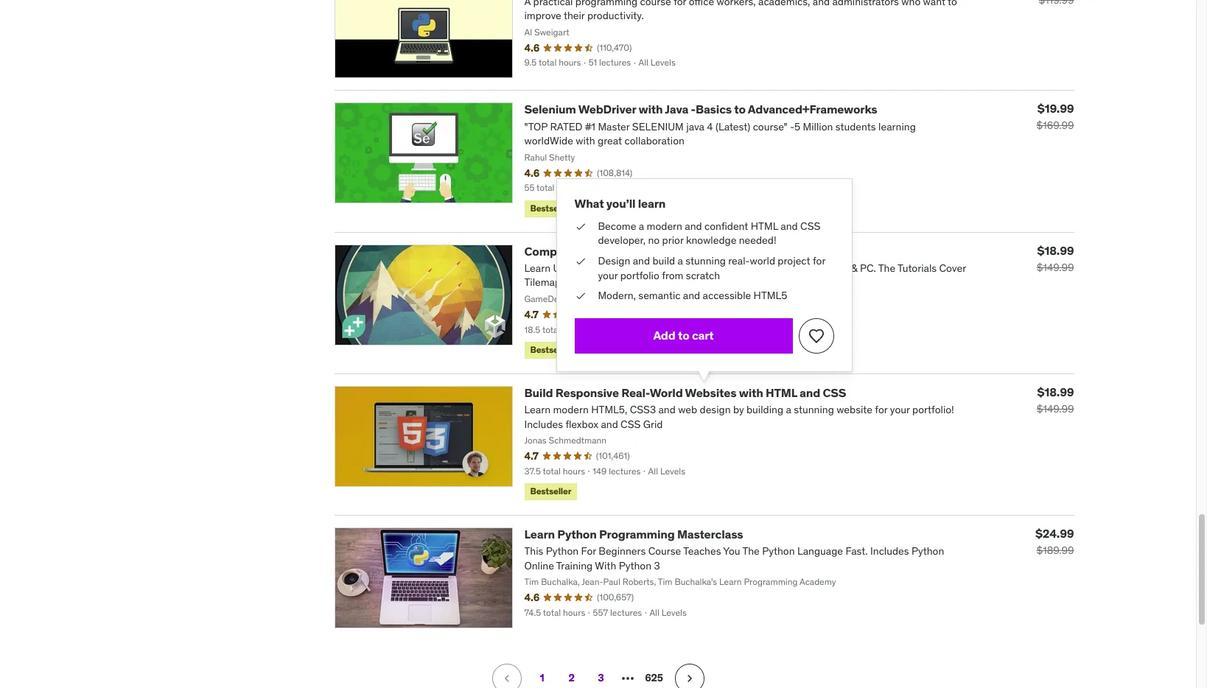 Task type: vqa. For each thing, say whether or not it's contained in the screenshot.


Task type: describe. For each thing, give the bounding box(es) containing it.
web
[[678, 403, 698, 416]]

become
[[598, 220, 637, 233]]

selenium webdriver with java -basics to advanced+frameworks
[[525, 102, 878, 117]]

$24.99
[[1036, 526, 1075, 541]]

html inside become a modern and confident html and css developer, no prior knowledge needed!
[[751, 220, 779, 233]]

ellipsis image
[[619, 670, 637, 688]]

and down wishlist 'icon'
[[800, 385, 821, 400]]

$169.99
[[1037, 119, 1075, 132]]

1 $18.99 from the top
[[1038, 243, 1075, 258]]

a inside design and build a stunning real-world project for your portfolio from scratch
[[678, 254, 683, 268]]

add to cart
[[654, 328, 714, 343]]

knowledge
[[686, 234, 737, 247]]

become a modern and confident html and css developer, no prior knowledge needed!
[[598, 220, 821, 247]]

37.5 total hours
[[525, 466, 585, 477]]

java
[[665, 102, 689, 117]]

webdriver
[[579, 102, 636, 117]]

build responsive real-world websites with html and css learn modern html5, css3 and web design by building a stunning website for your portfolio! includes flexbox and css grid jonas schmedtmann
[[525, 385, 955, 446]]

(101,461)
[[596, 450, 630, 461]]

cart
[[692, 328, 714, 343]]

1
[[540, 672, 544, 685]]

no
[[648, 234, 660, 247]]

flexbox
[[566, 418, 599, 431]]

grid
[[643, 418, 663, 431]]

html5,
[[591, 403, 628, 416]]

1 horizontal spatial to
[[735, 102, 746, 117]]

previous page image
[[499, 672, 514, 686]]

building
[[747, 403, 784, 416]]

modern inside build responsive real-world websites with html and css learn modern html5, css3 and web design by building a stunning website for your portfolio! includes flexbox and css grid jonas schmedtmann
[[553, 403, 589, 416]]

0 horizontal spatial with
[[639, 102, 663, 117]]

prior
[[662, 234, 684, 247]]

0 horizontal spatial css
[[621, 418, 641, 431]]

hours
[[563, 466, 585, 477]]

and up knowledge
[[685, 220, 702, 233]]

625
[[645, 672, 663, 685]]

2
[[569, 672, 575, 685]]

c#
[[581, 244, 596, 258]]

levels
[[661, 466, 686, 477]]

and down scratch
[[683, 289, 701, 302]]

2 link
[[557, 664, 586, 689]]

python
[[558, 527, 597, 542]]

css3
[[630, 403, 656, 416]]

schmedtmann
[[549, 435, 607, 446]]

complete c# unity game developer 2d link
[[525, 244, 738, 258]]

scratch
[[686, 269, 720, 282]]

selenium webdriver with java -basics to advanced+frameworks link
[[525, 102, 878, 117]]

your inside build responsive real-world websites with html and css learn modern html5, css3 and web design by building a stunning website for your portfolio! includes flexbox and css grid jonas schmedtmann
[[890, 403, 910, 416]]

for inside build responsive real-world websites with html and css learn modern html5, css3 and web design by building a stunning website for your portfolio! includes flexbox and css grid jonas schmedtmann
[[875, 403, 888, 416]]

what you'll learn
[[575, 196, 666, 211]]

total
[[543, 466, 561, 477]]

website
[[837, 403, 873, 416]]

real-
[[729, 254, 750, 268]]

world
[[750, 254, 776, 268]]

portfolio
[[621, 269, 660, 282]]

html inside build responsive real-world websites with html and css learn modern html5, css3 and web design by building a stunning website for your portfolio! includes flexbox and css grid jonas schmedtmann
[[766, 385, 797, 400]]

jonas
[[525, 435, 547, 446]]

developer
[[665, 244, 720, 258]]

basics
[[696, 102, 732, 117]]

all levels
[[648, 466, 686, 477]]

all
[[648, 466, 658, 477]]

from
[[662, 269, 684, 282]]

what
[[575, 196, 604, 211]]

add
[[654, 328, 676, 343]]

3 link
[[586, 664, 616, 689]]

lectures
[[609, 466, 641, 477]]

design and build a stunning real-world project for your portfolio from scratch
[[598, 254, 826, 282]]



Task type: locate. For each thing, give the bounding box(es) containing it.
0 horizontal spatial a
[[639, 220, 644, 233]]

stunning left website
[[794, 403, 834, 416]]

modern up flexbox
[[553, 403, 589, 416]]

stunning inside design and build a stunning real-world project for your portfolio from scratch
[[686, 254, 726, 268]]

to right basics
[[735, 102, 746, 117]]

1 vertical spatial a
[[678, 254, 683, 268]]

2 horizontal spatial a
[[786, 403, 792, 416]]

stunning
[[686, 254, 726, 268], [794, 403, 834, 416]]

with inside build responsive real-world websites with html and css learn modern html5, css3 and web design by building a stunning website for your portfolio! includes flexbox and css grid jonas schmedtmann
[[739, 385, 764, 400]]

and up portfolio
[[633, 254, 650, 268]]

0 vertical spatial stunning
[[686, 254, 726, 268]]

1 learn from the top
[[525, 403, 551, 416]]

for right website
[[875, 403, 888, 416]]

build responsive real-world websites with html and css link
[[525, 385, 847, 400]]

modern up prior
[[647, 220, 683, 233]]

xsmall image
[[575, 289, 586, 304]]

1 vertical spatial $149.99
[[1037, 402, 1075, 416]]

3
[[598, 672, 604, 685]]

html up building on the bottom right of the page
[[766, 385, 797, 400]]

2d
[[723, 244, 738, 258]]

your
[[598, 269, 618, 282], [890, 403, 910, 416]]

project
[[778, 254, 811, 268]]

html up needed!
[[751, 220, 779, 233]]

selenium
[[525, 102, 576, 117]]

0 horizontal spatial for
[[813, 254, 826, 268]]

$19.99 $169.99
[[1037, 101, 1075, 132]]

to inside add to cart button
[[678, 328, 690, 343]]

responsive
[[556, 385, 619, 400]]

2 horizontal spatial css
[[823, 385, 847, 400]]

$24.99 $189.99
[[1036, 526, 1075, 557]]

to left cart
[[678, 328, 690, 343]]

complete c# unity game developer 2d
[[525, 244, 738, 258]]

bestseller
[[530, 486, 572, 497]]

css down css3
[[621, 418, 641, 431]]

includes
[[525, 418, 563, 431]]

stunning up scratch
[[686, 254, 726, 268]]

websites
[[685, 385, 737, 400]]

html
[[751, 220, 779, 233], [766, 385, 797, 400]]

0 horizontal spatial to
[[678, 328, 690, 343]]

confident
[[705, 220, 749, 233]]

game
[[630, 244, 662, 258]]

0 vertical spatial modern
[[647, 220, 683, 233]]

design
[[700, 403, 731, 416]]

0 vertical spatial xsmall image
[[575, 220, 586, 234]]

2 $149.99 from the top
[[1037, 402, 1075, 416]]

1 vertical spatial $18.99 $149.99
[[1037, 385, 1075, 416]]

1 horizontal spatial css
[[801, 220, 821, 233]]

0 horizontal spatial stunning
[[686, 254, 726, 268]]

with up by
[[739, 385, 764, 400]]

masterclass
[[678, 527, 744, 542]]

stunning inside build responsive real-world websites with html and css learn modern html5, css3 and web design by building a stunning website for your portfolio! includes flexbox and css grid jonas schmedtmann
[[794, 403, 834, 416]]

modern,
[[598, 289, 636, 302]]

a inside build responsive real-world websites with html and css learn modern html5, css3 and web design by building a stunning website for your portfolio! includes flexbox and css grid jonas schmedtmann
[[786, 403, 792, 416]]

$149.99
[[1037, 261, 1075, 274], [1037, 402, 1075, 416]]

0 vertical spatial for
[[813, 254, 826, 268]]

to
[[735, 102, 746, 117], [678, 328, 690, 343]]

real-
[[622, 385, 650, 400]]

2 vertical spatial a
[[786, 403, 792, 416]]

149 lectures
[[593, 466, 641, 477]]

learn up the includes
[[525, 403, 551, 416]]

1 vertical spatial modern
[[553, 403, 589, 416]]

learn inside build responsive real-world websites with html and css learn modern html5, css3 and web design by building a stunning website for your portfolio! includes flexbox and css grid jonas schmedtmann
[[525, 403, 551, 416]]

learn
[[525, 403, 551, 416], [525, 527, 555, 542]]

$189.99
[[1037, 544, 1075, 557]]

advanced+frameworks
[[748, 102, 878, 117]]

and down world
[[659, 403, 676, 416]]

1 horizontal spatial stunning
[[794, 403, 834, 416]]

2 learn from the top
[[525, 527, 555, 542]]

add to cart button
[[575, 318, 793, 354]]

0 vertical spatial with
[[639, 102, 663, 117]]

1 vertical spatial xsmall image
[[575, 254, 586, 269]]

0 vertical spatial your
[[598, 269, 618, 282]]

learn python programming masterclass
[[525, 527, 744, 542]]

css up website
[[823, 385, 847, 400]]

a right building on the bottom right of the page
[[786, 403, 792, 416]]

0 vertical spatial $18.99 $149.99
[[1037, 243, 1075, 274]]

$19.99
[[1038, 101, 1075, 116]]

with left java
[[639, 102, 663, 117]]

0 vertical spatial a
[[639, 220, 644, 233]]

1 vertical spatial $18.99
[[1038, 385, 1075, 399]]

2 $18.99 from the top
[[1038, 385, 1075, 399]]

1 vertical spatial css
[[823, 385, 847, 400]]

learn
[[638, 196, 666, 211]]

1 vertical spatial for
[[875, 403, 888, 416]]

a up "from"
[[678, 254, 683, 268]]

xsmall image for design
[[575, 254, 586, 269]]

a
[[639, 220, 644, 233], [678, 254, 683, 268], [786, 403, 792, 416]]

css
[[801, 220, 821, 233], [823, 385, 847, 400], [621, 418, 641, 431]]

css up project
[[801, 220, 821, 233]]

semantic
[[639, 289, 681, 302]]

1 horizontal spatial for
[[875, 403, 888, 416]]

modern inside become a modern and confident html and css developer, no prior knowledge needed!
[[647, 220, 683, 233]]

1 vertical spatial stunning
[[794, 403, 834, 416]]

xsmall image for become
[[575, 220, 586, 234]]

accessible
[[703, 289, 751, 302]]

learn python programming masterclass link
[[525, 527, 744, 542]]

2 xsmall image from the top
[[575, 254, 586, 269]]

1 vertical spatial html
[[766, 385, 797, 400]]

learn left python
[[525, 527, 555, 542]]

1 vertical spatial learn
[[525, 527, 555, 542]]

1 vertical spatial with
[[739, 385, 764, 400]]

design
[[598, 254, 631, 268]]

for right project
[[813, 254, 826, 268]]

-
[[691, 102, 696, 117]]

1 horizontal spatial your
[[890, 403, 910, 416]]

0 vertical spatial to
[[735, 102, 746, 117]]

your left portfolio!
[[890, 403, 910, 416]]

0 vertical spatial $18.99
[[1038, 243, 1075, 258]]

css inside become a modern and confident html and css developer, no prior knowledge needed!
[[801, 220, 821, 233]]

1 horizontal spatial a
[[678, 254, 683, 268]]

you'll
[[607, 196, 636, 211]]

4.7
[[525, 450, 539, 463]]

0 horizontal spatial your
[[598, 269, 618, 282]]

portfolio!
[[913, 403, 955, 416]]

1 link
[[527, 664, 557, 689]]

needed!
[[739, 234, 777, 247]]

modern
[[647, 220, 683, 233], [553, 403, 589, 416]]

$18.99
[[1038, 243, 1075, 258], [1038, 385, 1075, 399]]

for inside design and build a stunning real-world project for your portfolio from scratch
[[813, 254, 826, 268]]

next page image
[[682, 672, 697, 686]]

1 vertical spatial to
[[678, 328, 690, 343]]

by
[[733, 403, 744, 416]]

1 $18.99 $149.99 from the top
[[1037, 243, 1075, 274]]

0 horizontal spatial modern
[[553, 403, 589, 416]]

and inside design and build a stunning real-world project for your portfolio from scratch
[[633, 254, 650, 268]]

1 xsmall image from the top
[[575, 220, 586, 234]]

1 vertical spatial your
[[890, 403, 910, 416]]

programming
[[599, 527, 675, 542]]

xsmall image down what
[[575, 220, 586, 234]]

a right become
[[639, 220, 644, 233]]

1 $149.99 from the top
[[1037, 261, 1075, 274]]

your inside design and build a stunning real-world project for your portfolio from scratch
[[598, 269, 618, 282]]

modern, semantic and accessible html5
[[598, 289, 788, 302]]

149
[[593, 466, 607, 477]]

wishlist image
[[808, 327, 825, 345]]

complete
[[525, 244, 578, 258]]

your down design
[[598, 269, 618, 282]]

world
[[650, 385, 683, 400]]

html5
[[754, 289, 788, 302]]

0 vertical spatial $149.99
[[1037, 261, 1075, 274]]

developer,
[[598, 234, 646, 247]]

unity
[[599, 244, 628, 258]]

0 vertical spatial learn
[[525, 403, 551, 416]]

37.5
[[525, 466, 541, 477]]

2 vertical spatial css
[[621, 418, 641, 431]]

1 horizontal spatial with
[[739, 385, 764, 400]]

1 horizontal spatial modern
[[647, 220, 683, 233]]

0 vertical spatial css
[[801, 220, 821, 233]]

xsmall image
[[575, 220, 586, 234], [575, 254, 586, 269]]

and down html5,
[[601, 418, 618, 431]]

101461 reviews element
[[596, 450, 630, 463]]

2 $18.99 $149.99 from the top
[[1037, 385, 1075, 416]]

$18.99 $149.99
[[1037, 243, 1075, 274], [1037, 385, 1075, 416]]

xsmall image left design
[[575, 254, 586, 269]]

a inside become a modern and confident html and css developer, no prior knowledge needed!
[[639, 220, 644, 233]]

0 vertical spatial html
[[751, 220, 779, 233]]

with
[[639, 102, 663, 117], [739, 385, 764, 400]]

for
[[813, 254, 826, 268], [875, 403, 888, 416]]

build
[[653, 254, 675, 268]]

build
[[525, 385, 553, 400]]

and up project
[[781, 220, 798, 233]]



